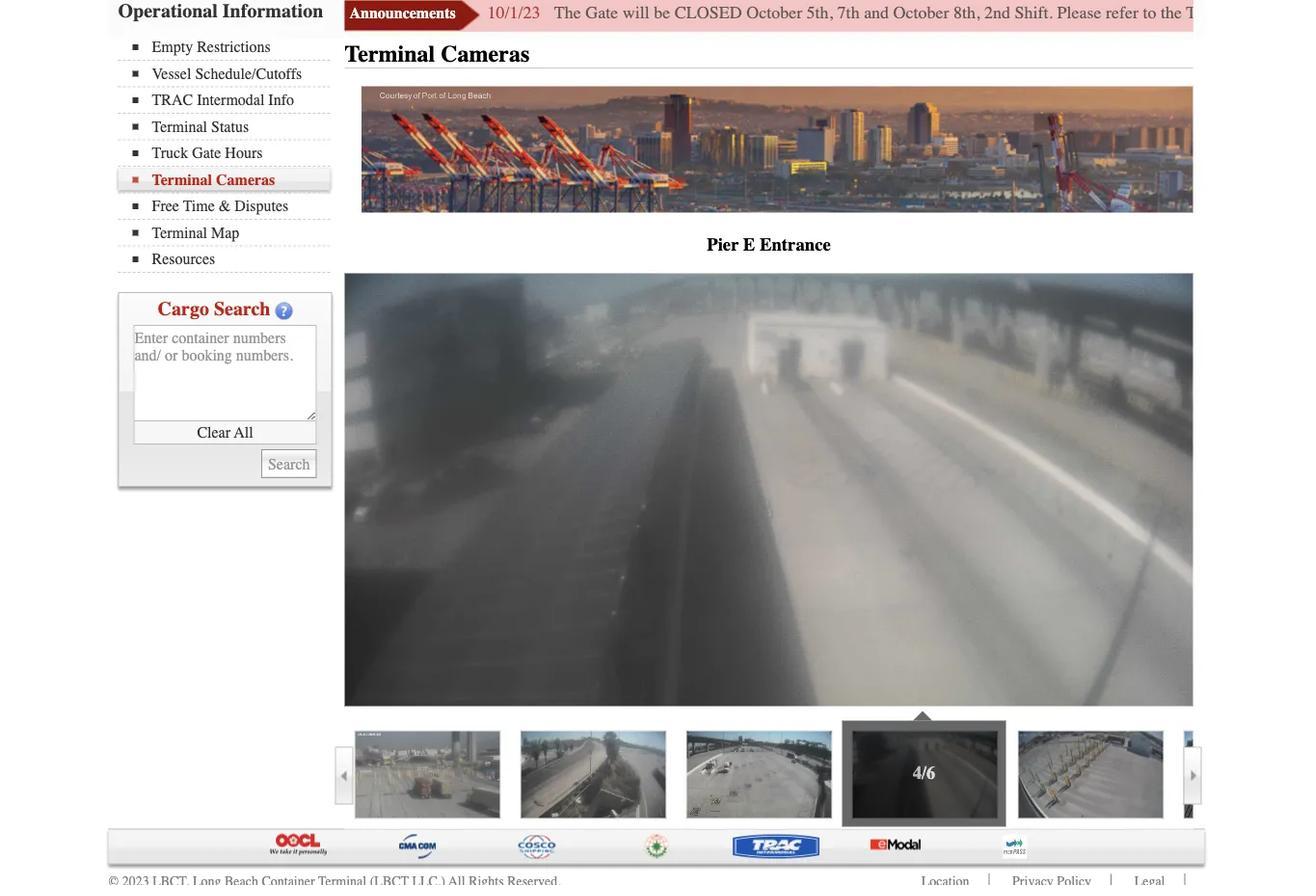 Task type: locate. For each thing, give the bounding box(es) containing it.
search
[[214, 299, 271, 321]]

Enter container numbers and/ or booking numbers.  text field
[[134, 326, 317, 422]]

intermodal
[[197, 92, 265, 109]]

terminal map link
[[133, 224, 330, 242]]

truck down trac
[[152, 145, 188, 163]]

cameras up free time & disputes link
[[216, 171, 275, 189]]

free
[[152, 198, 179, 216]]

information
[[223, 0, 323, 22]]

october right "and"
[[894, 3, 950, 23]]

shift.
[[1015, 3, 1054, 23]]

1 vertical spatial truck
[[152, 145, 188, 163]]

gate
[[586, 3, 619, 23], [1232, 3, 1265, 23], [192, 145, 221, 163]]

1 vertical spatial cameras
[[216, 171, 275, 189]]

menu bar
[[118, 37, 340, 273]]

10/1/23 the gate will be closed october 5th, 7th and october 8th, 2nd shift. please refer to the truck gate hours 
[[488, 3, 1314, 23]]

0 horizontal spatial cameras
[[216, 171, 275, 189]]

1 horizontal spatial hours
[[1269, 3, 1312, 23]]

hours inside empty restrictions vessel schedule/cutoffs trac intermodal info terminal status truck gate hours terminal cameras free time & disputes terminal map resources
[[225, 145, 263, 163]]

refer
[[1107, 3, 1139, 23]]

terminal down trac
[[152, 118, 207, 136]]

truck gate hours link
[[133, 145, 330, 163]]

map
[[211, 224, 240, 242]]

cameras
[[441, 41, 530, 68], [216, 171, 275, 189]]

october
[[747, 3, 803, 23], [894, 3, 950, 23]]

0 vertical spatial truck
[[1187, 3, 1228, 23]]

0 horizontal spatial gate
[[192, 145, 221, 163]]

hours
[[1269, 3, 1312, 23], [225, 145, 263, 163]]

resources link
[[133, 251, 330, 269]]

status
[[211, 118, 249, 136]]

disputes
[[235, 198, 289, 216]]

4/6
[[914, 765, 936, 784]]

schedule/cutoffs
[[195, 65, 302, 83]]

vessel
[[152, 65, 191, 83]]

empty
[[152, 39, 193, 56]]

the
[[1162, 3, 1183, 23]]

1 horizontal spatial cameras
[[441, 41, 530, 68]]

time
[[183, 198, 215, 216]]

0 horizontal spatial hours
[[225, 145, 263, 163]]

e
[[744, 235, 756, 256]]

terminal cameras
[[345, 41, 530, 68]]

october left 5th,
[[747, 3, 803, 23]]

cameras down 10/1/23
[[441, 41, 530, 68]]

please
[[1058, 3, 1102, 23]]

0 vertical spatial cameras
[[441, 41, 530, 68]]

operational
[[118, 0, 218, 22]]

None submit
[[261, 450, 317, 479]]

terminal
[[345, 41, 435, 68], [152, 118, 207, 136], [152, 171, 212, 189], [152, 224, 207, 242]]

0 horizontal spatial october
[[747, 3, 803, 23]]

truck
[[1187, 3, 1228, 23], [152, 145, 188, 163]]

will
[[623, 3, 650, 23]]

terminal up resources
[[152, 224, 207, 242]]

1 horizontal spatial gate
[[586, 3, 619, 23]]

2 october from the left
[[894, 3, 950, 23]]

1 horizontal spatial october
[[894, 3, 950, 23]]

clear
[[197, 424, 231, 442]]

restrictions
[[197, 39, 271, 56]]

to
[[1144, 3, 1157, 23]]

gate inside empty restrictions vessel schedule/cutoffs trac intermodal info terminal status truck gate hours terminal cameras free time & disputes terminal map resources
[[192, 145, 221, 163]]

1 vertical spatial hours
[[225, 145, 263, 163]]

truck right the
[[1187, 3, 1228, 23]]

0 horizontal spatial truck
[[152, 145, 188, 163]]



Task type: describe. For each thing, give the bounding box(es) containing it.
closed
[[675, 3, 743, 23]]

terminal up free
[[152, 171, 212, 189]]

resources
[[152, 251, 215, 269]]

info
[[269, 92, 294, 109]]

menu bar containing empty restrictions
[[118, 37, 340, 273]]

and
[[865, 3, 890, 23]]

empty restrictions link
[[133, 39, 330, 56]]

operational information
[[118, 0, 323, 22]]

2 horizontal spatial gate
[[1232, 3, 1265, 23]]

&
[[219, 198, 231, 216]]

10/1/23
[[488, 3, 541, 23]]

the
[[555, 3, 581, 23]]

trac intermodal info link
[[133, 92, 330, 109]]

empty restrictions vessel schedule/cutoffs trac intermodal info terminal status truck gate hours terminal cameras free time & disputes terminal map resources
[[152, 39, 302, 269]]

truck inside empty restrictions vessel schedule/cutoffs trac intermodal info terminal status truck gate hours terminal cameras free time & disputes terminal map resources
[[152, 145, 188, 163]]

vessel schedule/cutoffs link
[[133, 65, 330, 83]]

pier
[[707, 235, 739, 256]]

1 horizontal spatial truck
[[1187, 3, 1228, 23]]

cargo search
[[158, 299, 271, 321]]

terminal down announcements
[[345, 41, 435, 68]]

entrance
[[760, 235, 831, 256]]

announcements
[[350, 5, 456, 23]]

2nd
[[985, 3, 1011, 23]]

clear all
[[197, 424, 253, 442]]

cameras inside empty restrictions vessel schedule/cutoffs trac intermodal info terminal status truck gate hours terminal cameras free time & disputes terminal map resources
[[216, 171, 275, 189]]

1 october from the left
[[747, 3, 803, 23]]

trac
[[152, 92, 193, 109]]

be
[[654, 3, 671, 23]]

8th,
[[954, 3, 981, 23]]

free time & disputes link
[[133, 198, 330, 216]]

pier e entrance
[[707, 235, 831, 256]]

5th,
[[807, 3, 834, 23]]

0 vertical spatial hours
[[1269, 3, 1312, 23]]

7th
[[838, 3, 860, 23]]

terminal cameras link
[[133, 171, 330, 189]]

clear all button
[[134, 422, 317, 445]]

cargo
[[158, 299, 209, 321]]

terminal status link
[[133, 118, 330, 136]]

all
[[234, 424, 253, 442]]



Task type: vqa. For each thing, say whether or not it's contained in the screenshot.
middle GATE
yes



